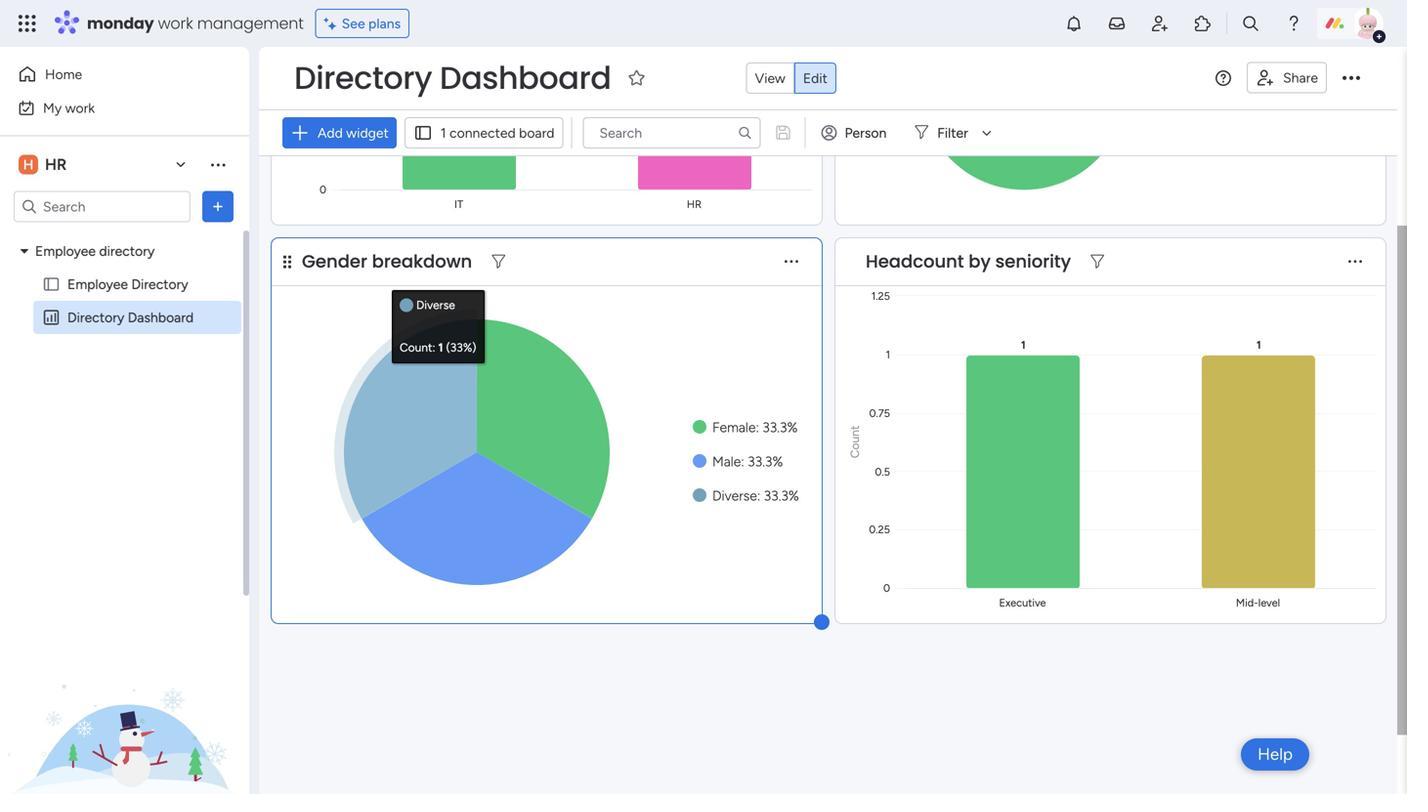 Task type: describe. For each thing, give the bounding box(es) containing it.
notifications image
[[1065, 14, 1084, 33]]

add widget button
[[283, 117, 397, 149]]

widget
[[346, 125, 389, 141]]

more dots image
[[1349, 255, 1363, 269]]

: for active : 66.7%
[[1282, 71, 1286, 88]]

board
[[519, 125, 555, 141]]

gender
[[302, 249, 368, 274]]

female
[[713, 419, 756, 436]]

add
[[318, 125, 343, 141]]

menu image
[[1216, 70, 1232, 86]]

directory
[[99, 243, 155, 260]]

directory dashboard inside banner
[[294, 56, 612, 100]]

work for monday
[[158, 12, 193, 34]]

33.3% for diverse : 33.3%
[[764, 488, 800, 505]]

home
[[45, 66, 82, 83]]

workspace image
[[19, 154, 38, 176]]

lottie animation image
[[0, 597, 249, 795]]

headcount by seniority
[[866, 249, 1072, 274]]

my
[[43, 100, 62, 116]]

: for female : 33.3%
[[756, 419, 759, 436]]

list box containing employee directory
[[0, 231, 249, 598]]

dashboard inside banner
[[440, 56, 612, 100]]

by
[[969, 249, 991, 274]]

none search field inside directory dashboard banner
[[583, 117, 761, 149]]

dapulse drag handle 3 image
[[284, 255, 291, 269]]

add to favorites image
[[627, 68, 647, 88]]

1 v2 funnel image from the left
[[492, 255, 506, 269]]

female : 33.3%
[[713, 419, 798, 436]]

help button
[[1242, 739, 1310, 771]]

ruby anderson image
[[1353, 8, 1385, 39]]

0 horizontal spatial dashboard
[[128, 309, 194, 326]]

search everything image
[[1242, 14, 1261, 33]]

see plans button
[[316, 9, 410, 38]]

home button
[[12, 59, 210, 90]]

plans
[[369, 15, 401, 32]]

see plans
[[342, 15, 401, 32]]

1 vertical spatial directory
[[131, 276, 188, 293]]

work for my
[[65, 100, 95, 116]]

employee directory
[[67, 276, 188, 293]]

select product image
[[18, 14, 37, 33]]

more options image
[[1343, 69, 1361, 87]]

male
[[713, 454, 741, 470]]

1 connected board
[[441, 125, 555, 141]]

filter button
[[907, 117, 999, 149]]

inbox image
[[1108, 14, 1127, 33]]

directory inside banner
[[294, 56, 432, 100]]

: for diverse : 33.3%
[[758, 488, 761, 505]]

active : 66.7%
[[1244, 71, 1325, 88]]

help image
[[1285, 14, 1304, 33]]

employee directory
[[35, 243, 155, 260]]

lottie animation element
[[0, 597, 249, 795]]

: 33.3%
[[1322, 106, 1364, 122]]

public dashboard image
[[42, 308, 61, 327]]

employee for employee directory
[[67, 276, 128, 293]]

help
[[1259, 745, 1294, 765]]

Filter dashboard by text search field
[[583, 117, 761, 149]]

workspace options image
[[208, 155, 228, 174]]

seniority
[[996, 249, 1072, 274]]

add widget
[[318, 125, 389, 141]]

my work
[[43, 100, 95, 116]]

monday work management
[[87, 12, 304, 34]]

gender breakdown
[[302, 249, 473, 274]]



Task type: vqa. For each thing, say whether or not it's contained in the screenshot.
workspace options icon
yes



Task type: locate. For each thing, give the bounding box(es) containing it.
directory dashboard
[[294, 56, 612, 100], [67, 309, 194, 326]]

breakdown
[[372, 249, 473, 274]]

management
[[197, 12, 304, 34]]

options image
[[208, 197, 228, 217]]

directory down directory
[[131, 276, 188, 293]]

:
[[1282, 71, 1286, 88], [1322, 106, 1326, 122], [756, 419, 759, 436], [741, 454, 745, 470], [758, 488, 761, 505]]

1 vertical spatial work
[[65, 100, 95, 116]]

dashboard down employee directory
[[128, 309, 194, 326]]

0 vertical spatial work
[[158, 12, 193, 34]]

more dots image
[[785, 255, 799, 269]]

diverse
[[713, 488, 758, 505]]

33.3% for female : 33.3%
[[763, 419, 798, 436]]

0 horizontal spatial directory dashboard
[[67, 309, 194, 326]]

employee
[[35, 243, 96, 260], [67, 276, 128, 293]]

employee for employee directory
[[35, 243, 96, 260]]

33.3% up diverse : 33.3%
[[748, 454, 783, 470]]

v2 funnel image
[[492, 255, 506, 269], [1092, 255, 1105, 269]]

public board image
[[42, 275, 61, 294]]

dashboard
[[440, 56, 612, 100], [128, 309, 194, 326]]

: down male : 33.3%
[[758, 488, 761, 505]]

employee up public board image
[[35, 243, 96, 260]]

workspace selection element
[[19, 153, 70, 176]]

h
[[23, 156, 33, 173]]

0 vertical spatial dashboard
[[440, 56, 612, 100]]

66.7%
[[1289, 71, 1325, 88]]

v2 funnel image right seniority
[[1092, 255, 1105, 269]]

0 horizontal spatial v2 funnel image
[[492, 255, 506, 269]]

active
[[1244, 71, 1282, 88]]

person button
[[814, 117, 899, 149]]

0 vertical spatial employee
[[35, 243, 96, 260]]

arrow down image
[[976, 121, 999, 145]]

work right monday
[[158, 12, 193, 34]]

directory dashboard up 1
[[294, 56, 612, 100]]

caret down image
[[21, 244, 28, 258]]

1 vertical spatial directory dashboard
[[67, 309, 194, 326]]

1 vertical spatial employee
[[67, 276, 128, 293]]

: for male : 33.3%
[[741, 454, 745, 470]]

directory
[[294, 56, 432, 100], [131, 276, 188, 293], [67, 309, 124, 326]]

headcount
[[866, 249, 965, 274]]

search image
[[738, 125, 753, 141]]

view
[[755, 70, 786, 87]]

1 vertical spatial dashboard
[[128, 309, 194, 326]]

33.3% for male : 33.3%
[[748, 454, 783, 470]]

Directory Dashboard field
[[289, 56, 616, 100]]

directory dashboard banner
[[259, 47, 1398, 156]]

: down 66.7%
[[1322, 106, 1326, 122]]

v2 funnel image right breakdown
[[492, 255, 506, 269]]

1 connected board button
[[405, 117, 564, 149]]

work inside my work button
[[65, 100, 95, 116]]

view button
[[747, 63, 795, 94]]

edit button
[[795, 63, 837, 94]]

maternity/paternity leave
[[1244, 106, 1396, 122]]

apps image
[[1194, 14, 1213, 33]]

list box
[[0, 231, 249, 598]]

my work button
[[12, 92, 210, 124]]

0 vertical spatial directory
[[294, 56, 432, 100]]

33.3% right the female
[[763, 419, 798, 436]]

1 horizontal spatial work
[[158, 12, 193, 34]]

1 horizontal spatial dashboard
[[440, 56, 612, 100]]

: up male : 33.3%
[[756, 419, 759, 436]]

dashboard up board
[[440, 56, 612, 100]]

leave
[[1364, 106, 1396, 122]]

1
[[441, 125, 446, 141]]

Search in workspace field
[[41, 196, 163, 218]]

option
[[0, 234, 249, 238]]

2 vertical spatial directory
[[67, 309, 124, 326]]

share button
[[1248, 62, 1328, 93]]

directory right public dashboard image
[[67, 309, 124, 326]]

work right my
[[65, 100, 95, 116]]

2 v2 funnel image from the left
[[1092, 255, 1105, 269]]

: up diverse
[[741, 454, 745, 470]]

male : 33.3%
[[713, 454, 783, 470]]

diverse : 33.3%
[[713, 488, 800, 505]]

share
[[1284, 69, 1319, 86]]

33.3% right diverse
[[764, 488, 800, 505]]

person
[[845, 125, 887, 141]]

hr
[[45, 155, 67, 174]]

directory down see plans button
[[294, 56, 432, 100]]

directory dashboard down employee directory
[[67, 309, 194, 326]]

filter
[[938, 125, 969, 141]]

maternity/paternity
[[1244, 106, 1361, 122]]

edit
[[804, 70, 828, 87]]

display modes group
[[747, 63, 837, 94]]

0 horizontal spatial work
[[65, 100, 95, 116]]

invite members image
[[1151, 14, 1170, 33]]

connected
[[450, 125, 516, 141]]

1 horizontal spatial directory
[[131, 276, 188, 293]]

employee down employee directory
[[67, 276, 128, 293]]

33.3% left leave
[[1329, 106, 1364, 122]]

work
[[158, 12, 193, 34], [65, 100, 95, 116]]

2 horizontal spatial directory
[[294, 56, 432, 100]]

1 horizontal spatial directory dashboard
[[294, 56, 612, 100]]

0 horizontal spatial directory
[[67, 309, 124, 326]]

None search field
[[583, 117, 761, 149]]

monday
[[87, 12, 154, 34]]

33.3%
[[1329, 106, 1364, 122], [763, 419, 798, 436], [748, 454, 783, 470], [764, 488, 800, 505]]

1 horizontal spatial v2 funnel image
[[1092, 255, 1105, 269]]

: left 66.7%
[[1282, 71, 1286, 88]]

0 vertical spatial directory dashboard
[[294, 56, 612, 100]]

see
[[342, 15, 365, 32]]



